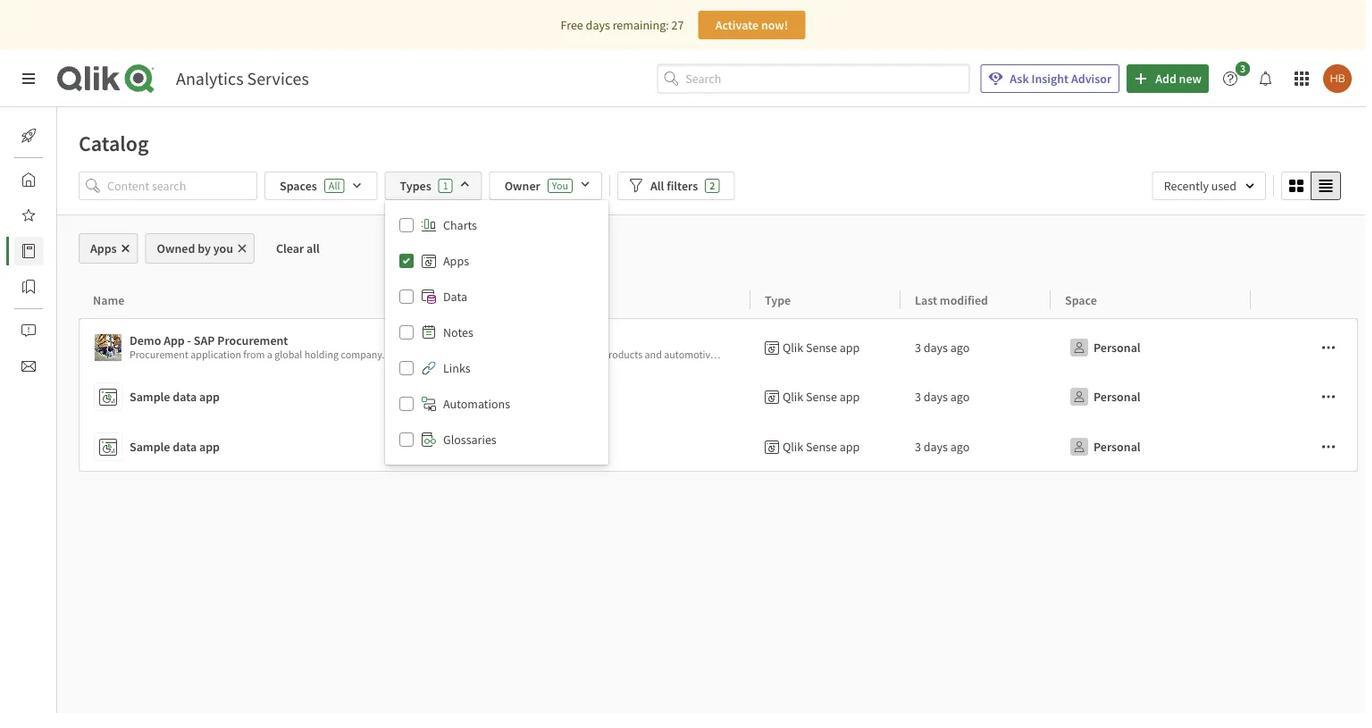Task type: locate. For each thing, give the bounding box(es) containing it.
getting started image
[[21, 129, 36, 143]]

demo
[[130, 333, 161, 349]]

services
[[247, 67, 309, 90]]

home link
[[14, 165, 89, 194]]

0 horizontal spatial a
[[267, 348, 272, 362]]

3 for personal cell related to first qlik sense app cell from the top of the page's 3 days ago cell
[[915, 340, 922, 356]]

1 vertical spatial 3 days ago button
[[915, 383, 970, 411]]

Search text field
[[686, 64, 970, 93]]

personal cell
[[1051, 318, 1252, 372], [1051, 372, 1252, 422], [1051, 422, 1252, 472]]

sample data app button down automations
[[94, 429, 744, 465]]

0 vertical spatial sample data app
[[130, 389, 220, 405]]

1 horizontal spatial from
[[961, 348, 982, 362]]

3 days ago
[[915, 340, 970, 356], [915, 389, 970, 405], [915, 439, 970, 455]]

qlik
[[783, 340, 804, 356], [783, 389, 804, 405], [783, 439, 804, 455]]

2 vertical spatial more actions image
[[1322, 440, 1337, 454]]

catalog up name at top left
[[57, 243, 97, 259]]

qlik sense app image
[[95, 334, 122, 361]]

and right products
[[645, 348, 662, 362]]

2 vertical spatial sense
[[806, 439, 838, 455]]

1 vertical spatial ago
[[951, 389, 970, 405]]

2 3 days ago button from the top
[[915, 383, 970, 411]]

3 days ago for 3 days ago button related to qlik sense app cell for 1st sample data app button from the top
[[915, 389, 970, 405]]

add new button
[[1127, 64, 1210, 93]]

1 vertical spatial 3 days ago
[[915, 389, 970, 405]]

ago
[[951, 340, 970, 356], [951, 389, 970, 405], [951, 439, 970, 455]]

1 vertical spatial data
[[173, 389, 197, 405]]

ask insight advisor
[[1010, 71, 1112, 87]]

personal button for 3 days ago cell corresponding to qlik sense app cell for 1st sample data app button from the top
[[1066, 383, 1145, 411]]

2 sample data app from the top
[[130, 439, 220, 455]]

a
[[267, 348, 272, 362], [984, 348, 990, 362]]

3 personal from the top
[[1094, 439, 1141, 455]]

3 qlik sense app cell from the top
[[751, 422, 901, 472]]

qlik for 1st sample data app button from the top
[[783, 389, 804, 405]]

1 ago from the top
[[951, 340, 970, 356]]

the left daughter
[[387, 348, 404, 362]]

days
[[586, 17, 610, 33], [924, 340, 949, 356], [924, 389, 949, 405], [924, 439, 949, 455]]

qlik sense app cell for 1st sample data app button from the top
[[751, 372, 901, 422]]

personal for first cell
[[1094, 340, 1141, 356]]

3 days ago button
[[915, 333, 970, 362], [915, 383, 970, 411], [915, 433, 970, 461]]

3 3 days ago button from the top
[[915, 433, 970, 461]]

modified
[[940, 292, 989, 308]]

1 horizontal spatial a
[[984, 348, 990, 362]]

sense
[[806, 340, 838, 356], [806, 389, 838, 405], [806, 439, 838, 455]]

you
[[213, 240, 233, 257]]

cell
[[1252, 318, 1359, 372], [1252, 372, 1359, 422], [1252, 422, 1359, 472]]

catalog up "home"
[[79, 130, 149, 156]]

1 vertical spatial more actions image
[[1322, 390, 1337, 404]]

procurement right qlik sense app image
[[130, 348, 189, 362]]

3 for personal cell corresponding to 3 days ago cell related to qlik sense app cell related to first sample data app button from the bottom
[[915, 439, 922, 455]]

1 vertical spatial sample data app
[[130, 439, 220, 455]]

2 vertical spatial ago
[[951, 439, 970, 455]]

qlik sense app cell
[[751, 318, 901, 372], [751, 372, 901, 422], [751, 422, 901, 472]]

active
[[517, 348, 543, 362]]

recently used
[[1165, 178, 1237, 194]]

and
[[645, 348, 662, 362], [778, 348, 795, 362]]

2 vertical spatial qlik
[[783, 439, 804, 455]]

3 days ago cell for qlik sense app cell for 1st sample data app button from the top
[[901, 372, 1051, 422]]

3 days ago button for first qlik sense app cell from the top of the page
[[915, 333, 970, 362]]

name
[[93, 292, 125, 308]]

apps up "data"
[[443, 253, 469, 269]]

3 3 days ago from the top
[[915, 439, 970, 455]]

apps up name at top left
[[90, 240, 117, 257]]

2 personal button from the top
[[1066, 383, 1145, 411]]

2 qlik from the top
[[783, 389, 804, 405]]

apps
[[90, 240, 117, 257], [443, 253, 469, 269]]

ago for first qlik sense app cell from the top of the page
[[951, 340, 970, 356]]

0 vertical spatial 3 days ago button
[[915, 333, 970, 362]]

2 3 days ago from the top
[[915, 389, 970, 405]]

3 ago from the top
[[951, 439, 970, 455]]

2 qlik sense app from the top
[[783, 389, 860, 405]]

1 personal from the top
[[1094, 340, 1141, 356]]

0 vertical spatial data
[[907, 348, 927, 362]]

3 days ago button for qlik sense app cell related to first sample data app button from the bottom
[[915, 433, 970, 461]]

and right the chemicals
[[778, 348, 795, 362]]

2 more actions image from the top
[[1322, 390, 1337, 404]]

3 qlik sense app from the top
[[783, 439, 860, 455]]

2 vertical spatial personal
[[1094, 439, 1141, 455]]

2 from from the left
[[961, 348, 982, 362]]

sap
[[194, 333, 215, 349], [992, 348, 1010, 362]]

alerts
[[57, 323, 87, 339]]

from
[[243, 348, 265, 362], [961, 348, 982, 362]]

all right spaces
[[329, 179, 340, 193]]

pharmaceutical
[[797, 348, 868, 362]]

demo app - sap procurement procurement application from a global holding company. the daughter companies are active in electronic products and automotive to chemicals and pharmaceutical etc. the data comes from a sap bw system.
[[130, 333, 1063, 362]]

glossaries
[[443, 432, 497, 448]]

1 vertical spatial sample
[[130, 439, 170, 455]]

2 personal cell from the top
[[1051, 372, 1252, 422]]

qlik sense app for 1st sample data app button from the top
[[783, 389, 860, 405]]

1 sample from the top
[[130, 389, 170, 405]]

1 3 days ago button from the top
[[915, 333, 970, 362]]

automations
[[443, 396, 511, 412]]

1 vertical spatial sample data app button
[[94, 429, 744, 465]]

0 horizontal spatial and
[[645, 348, 662, 362]]

1 horizontal spatial sap
[[992, 348, 1010, 362]]

0 vertical spatial ago
[[951, 340, 970, 356]]

more actions image
[[1322, 341, 1337, 355], [1322, 390, 1337, 404], [1322, 440, 1337, 454]]

3
[[1241, 62, 1246, 76], [915, 340, 922, 356], [915, 389, 922, 405], [915, 439, 922, 455]]

0 vertical spatial sample
[[130, 389, 170, 405]]

0 horizontal spatial all
[[329, 179, 340, 193]]

sample for 1st sample data app button from the top
[[130, 389, 170, 405]]

3 days ago cell for first qlik sense app cell from the top of the page
[[901, 318, 1051, 372]]

2 a from the left
[[984, 348, 990, 362]]

2 cell from the top
[[1252, 372, 1359, 422]]

sap right -
[[194, 333, 215, 349]]

27
[[672, 17, 684, 33]]

alerts image
[[21, 324, 36, 338]]

0 horizontal spatial from
[[243, 348, 265, 362]]

all for all
[[329, 179, 340, 193]]

personal button
[[1066, 333, 1145, 362], [1066, 383, 1145, 411], [1066, 433, 1145, 461]]

3 days ago cell
[[901, 318, 1051, 372], [901, 372, 1051, 422], [901, 422, 1051, 472]]

qlik sense app for first sample data app button from the bottom
[[783, 439, 860, 455]]

1 3 days ago from the top
[[915, 340, 970, 356]]

data inside demo app - sap procurement procurement application from a global holding company. the daughter companies are active in electronic products and automotive to chemicals and pharmaceutical etc. the data comes from a sap bw system.
[[907, 348, 927, 362]]

apps button
[[79, 233, 138, 264]]

3 cell from the top
[[1252, 422, 1359, 472]]

data
[[907, 348, 927, 362], [173, 389, 197, 405], [173, 439, 197, 455]]

3 personal button from the top
[[1066, 433, 1145, 461]]

1 personal cell from the top
[[1051, 318, 1252, 372]]

1 vertical spatial personal
[[1094, 389, 1141, 405]]

sap left "bw"
[[992, 348, 1010, 362]]

catalog
[[79, 130, 149, 156], [57, 243, 97, 259]]

qlik sense app
[[783, 340, 860, 356], [783, 389, 860, 405], [783, 439, 860, 455]]

0 vertical spatial sense
[[806, 340, 838, 356]]

all
[[651, 178, 665, 194], [329, 179, 340, 193]]

now!
[[762, 17, 789, 33]]

from right comes
[[961, 348, 982, 362]]

apps inside button
[[90, 240, 117, 257]]

1 3 days ago cell from the top
[[901, 318, 1051, 372]]

charts
[[443, 217, 477, 233]]

1 sample data app from the top
[[130, 389, 220, 405]]

favorites image
[[21, 208, 36, 223]]

the
[[387, 348, 404, 362], [888, 348, 905, 362]]

2 vertical spatial personal button
[[1066, 433, 1145, 461]]

2 vertical spatial qlik sense app
[[783, 439, 860, 455]]

companies
[[449, 348, 498, 362]]

all left filters
[[651, 178, 665, 194]]

0 horizontal spatial apps
[[90, 240, 117, 257]]

3 qlik from the top
[[783, 439, 804, 455]]

analytics services element
[[176, 67, 309, 90]]

personal for first sample data app button from the bottom cell
[[1094, 439, 1141, 455]]

cell for 1st sample data app button from the top
[[1252, 372, 1359, 422]]

1 sample data app button from the top
[[94, 379, 744, 415]]

1 horizontal spatial apps
[[443, 253, 469, 269]]

alerts link
[[14, 316, 87, 345]]

sample
[[130, 389, 170, 405], [130, 439, 170, 455]]

1 personal button from the top
[[1066, 333, 1145, 362]]

0 vertical spatial more actions image
[[1322, 341, 1337, 355]]

0 vertical spatial qlik
[[783, 340, 804, 356]]

2
[[710, 179, 716, 193]]

1 horizontal spatial all
[[651, 178, 665, 194]]

3 more actions image from the top
[[1322, 440, 1337, 454]]

1 horizontal spatial and
[[778, 348, 795, 362]]

2 3 days ago cell from the top
[[901, 372, 1051, 422]]

2 vertical spatial 3 days ago
[[915, 439, 970, 455]]

types
[[400, 178, 432, 194]]

personal for cell related to 1st sample data app button from the top
[[1094, 389, 1141, 405]]

1 vertical spatial sense
[[806, 389, 838, 405]]

1 a from the left
[[267, 348, 272, 362]]

activate
[[716, 17, 759, 33]]

recently
[[1165, 178, 1210, 194]]

3 sense from the top
[[806, 439, 838, 455]]

personal cell for 3 days ago cell corresponding to qlik sense app cell for 1st sample data app button from the top
[[1051, 372, 1252, 422]]

3 personal cell from the top
[[1051, 422, 1252, 472]]

0 vertical spatial 3 days ago
[[915, 340, 970, 356]]

2 ago from the top
[[951, 389, 970, 405]]

all for all filters
[[651, 178, 665, 194]]

2 sample from the top
[[130, 439, 170, 455]]

all filters
[[651, 178, 698, 194]]

0 vertical spatial personal button
[[1066, 333, 1145, 362]]

sample data app
[[130, 389, 220, 405], [130, 439, 220, 455]]

2 vertical spatial 3 days ago button
[[915, 433, 970, 461]]

personal
[[1094, 340, 1141, 356], [1094, 389, 1141, 405], [1094, 439, 1141, 455]]

filters region
[[57, 168, 1367, 465]]

1 vertical spatial qlik sense app
[[783, 389, 860, 405]]

app
[[840, 340, 860, 356], [199, 389, 220, 405], [840, 389, 860, 405], [199, 439, 220, 455], [840, 439, 860, 455]]

procurement
[[217, 333, 288, 349], [130, 348, 189, 362]]

-
[[187, 333, 191, 349]]

0 vertical spatial personal
[[1094, 340, 1141, 356]]

1 qlik sense app from the top
[[783, 340, 860, 356]]

1 vertical spatial personal button
[[1066, 383, 1145, 411]]

data for 1st sample data app button from the top
[[173, 389, 197, 405]]

0 horizontal spatial the
[[387, 348, 404, 362]]

1 vertical spatial qlik
[[783, 389, 804, 405]]

personal button for first qlik sense app cell from the top of the page's 3 days ago cell
[[1066, 333, 1145, 362]]

sample data app button down daughter
[[94, 379, 744, 415]]

1 vertical spatial catalog
[[57, 243, 97, 259]]

0 vertical spatial sample data app button
[[94, 379, 744, 415]]

activate now! link
[[699, 11, 806, 39]]

sample data app button
[[94, 379, 744, 415], [94, 429, 744, 465]]

a left global
[[267, 348, 272, 362]]

application
[[191, 348, 241, 362]]

2 vertical spatial data
[[173, 439, 197, 455]]

0 horizontal spatial procurement
[[130, 348, 189, 362]]

the right etc.
[[888, 348, 905, 362]]

1 qlik from the top
[[783, 340, 804, 356]]

3 for personal cell related to 3 days ago cell corresponding to qlik sense app cell for 1st sample data app button from the top
[[915, 389, 922, 405]]

0 vertical spatial catalog
[[79, 130, 149, 156]]

collections image
[[21, 280, 36, 294]]

2 qlik sense app cell from the top
[[751, 372, 901, 422]]

a left "bw"
[[984, 348, 990, 362]]

ask insight advisor button
[[981, 64, 1120, 93]]

3 3 days ago cell from the top
[[901, 422, 1051, 472]]

2 personal from the top
[[1094, 389, 1141, 405]]

1 the from the left
[[387, 348, 404, 362]]

from left global
[[243, 348, 265, 362]]

0 vertical spatial qlik sense app
[[783, 340, 860, 356]]

1 horizontal spatial the
[[888, 348, 905, 362]]

procurement right -
[[217, 333, 288, 349]]

notes
[[443, 325, 474, 341]]



Task type: vqa. For each thing, say whether or not it's contained in the screenshot.
Owned by you button
yes



Task type: describe. For each thing, give the bounding box(es) containing it.
open sidebar menu image
[[21, 72, 36, 86]]

links
[[443, 360, 471, 376]]

3 days ago cell for qlik sense app cell related to first sample data app button from the bottom
[[901, 422, 1051, 472]]

clear all
[[276, 240, 320, 257]]

howard brown image
[[1324, 64, 1353, 93]]

activate now!
[[716, 17, 789, 33]]

ago for qlik sense app cell for 1st sample data app button from the top
[[951, 389, 970, 405]]

sample data app for 1st sample data app button from the top
[[130, 389, 220, 405]]

app
[[164, 333, 185, 349]]

free days remaining: 27
[[561, 17, 684, 33]]

all
[[307, 240, 320, 257]]

owned
[[157, 240, 195, 257]]

days for qlik sense app cell related to first sample data app button from the bottom
[[924, 439, 949, 455]]

1 from from the left
[[243, 348, 265, 362]]

add new
[[1156, 71, 1202, 87]]

1 qlik sense app cell from the top
[[751, 318, 901, 372]]

sample data app for first sample data app button from the bottom
[[130, 439, 220, 455]]

owned by you
[[157, 240, 233, 257]]

owner
[[505, 178, 541, 194]]

filters
[[667, 178, 698, 194]]

data for first sample data app button from the bottom
[[173, 439, 197, 455]]

switch view group
[[1282, 172, 1342, 200]]

electronic
[[556, 348, 601, 362]]

2 sample data app button from the top
[[94, 429, 744, 465]]

space
[[1066, 292, 1098, 308]]

company.
[[341, 348, 385, 362]]

catalog link
[[14, 237, 97, 266]]

personal cell for 3 days ago cell related to qlik sense app cell related to first sample data app button from the bottom
[[1051, 422, 1252, 472]]

products
[[603, 348, 643, 362]]

global
[[275, 348, 303, 362]]

free
[[561, 17, 584, 33]]

3 inside 'dropdown button'
[[1241, 62, 1246, 76]]

ask
[[1010, 71, 1030, 87]]

2 the from the left
[[888, 348, 905, 362]]

new
[[1180, 71, 1202, 87]]

sample for first sample data app button from the bottom
[[130, 439, 170, 455]]

bw
[[1012, 348, 1027, 362]]

navigation pane element
[[0, 114, 97, 388]]

Content search text field
[[107, 172, 257, 200]]

to
[[718, 348, 728, 362]]

analytics
[[176, 67, 244, 90]]

qlik sense app cell for first sample data app button from the bottom
[[751, 422, 901, 472]]

you
[[552, 179, 569, 193]]

catalog inside navigation pane element
[[57, 243, 97, 259]]

apps inside the filters region
[[443, 253, 469, 269]]

1 cell from the top
[[1252, 318, 1359, 372]]

advisor
[[1072, 71, 1112, 87]]

1 more actions image from the top
[[1322, 341, 1337, 355]]

are
[[500, 348, 515, 362]]

cell for first sample data app button from the bottom
[[1252, 422, 1359, 472]]

personal button for 3 days ago cell related to qlik sense app cell related to first sample data app button from the bottom
[[1066, 433, 1145, 461]]

by
[[198, 240, 211, 257]]

in
[[546, 348, 554, 362]]

add
[[1156, 71, 1177, 87]]

owned by you button
[[145, 233, 255, 264]]

1 horizontal spatial procurement
[[217, 333, 288, 349]]

last modified
[[915, 292, 989, 308]]

Recently used field
[[1153, 172, 1267, 200]]

used
[[1212, 178, 1237, 194]]

insight
[[1032, 71, 1069, 87]]

qlik for first sample data app button from the bottom
[[783, 439, 804, 455]]

1 sense from the top
[[806, 340, 838, 356]]

clear all button
[[262, 233, 334, 264]]

type
[[765, 292, 791, 308]]

daughter
[[406, 348, 447, 362]]

subscriptions image
[[21, 359, 36, 374]]

2 and from the left
[[778, 348, 795, 362]]

holding
[[305, 348, 339, 362]]

comes
[[930, 348, 959, 362]]

more actions image for 1st sample data app button from the top
[[1322, 390, 1337, 404]]

clear
[[276, 240, 304, 257]]

1 and from the left
[[645, 348, 662, 362]]

personal cell for first qlik sense app cell from the top of the page's 3 days ago cell
[[1051, 318, 1252, 372]]

ago for qlik sense app cell related to first sample data app button from the bottom
[[951, 439, 970, 455]]

more actions image for first sample data app button from the bottom
[[1322, 440, 1337, 454]]

analytics services
[[176, 67, 309, 90]]

days for first qlik sense app cell from the top of the page
[[924, 340, 949, 356]]

searchbar element
[[657, 64, 970, 93]]

1
[[443, 179, 449, 193]]

automotive
[[664, 348, 716, 362]]

3 button
[[1217, 62, 1256, 93]]

home
[[57, 172, 89, 188]]

last
[[915, 292, 938, 308]]

chemicals
[[730, 348, 776, 362]]

etc.
[[870, 348, 886, 362]]

data
[[443, 289, 468, 305]]

system.
[[1029, 348, 1063, 362]]

3 days ago for 3 days ago button associated with first qlik sense app cell from the top of the page
[[915, 340, 970, 356]]

0 horizontal spatial sap
[[194, 333, 215, 349]]

3 days ago button for qlik sense app cell for 1st sample data app button from the top
[[915, 383, 970, 411]]

days for qlik sense app cell for 1st sample data app button from the top
[[924, 389, 949, 405]]

3 days ago for qlik sense app cell related to first sample data app button from the bottom 3 days ago button
[[915, 439, 970, 455]]

2 sense from the top
[[806, 389, 838, 405]]

remaining:
[[613, 17, 669, 33]]

spaces
[[280, 178, 317, 194]]



